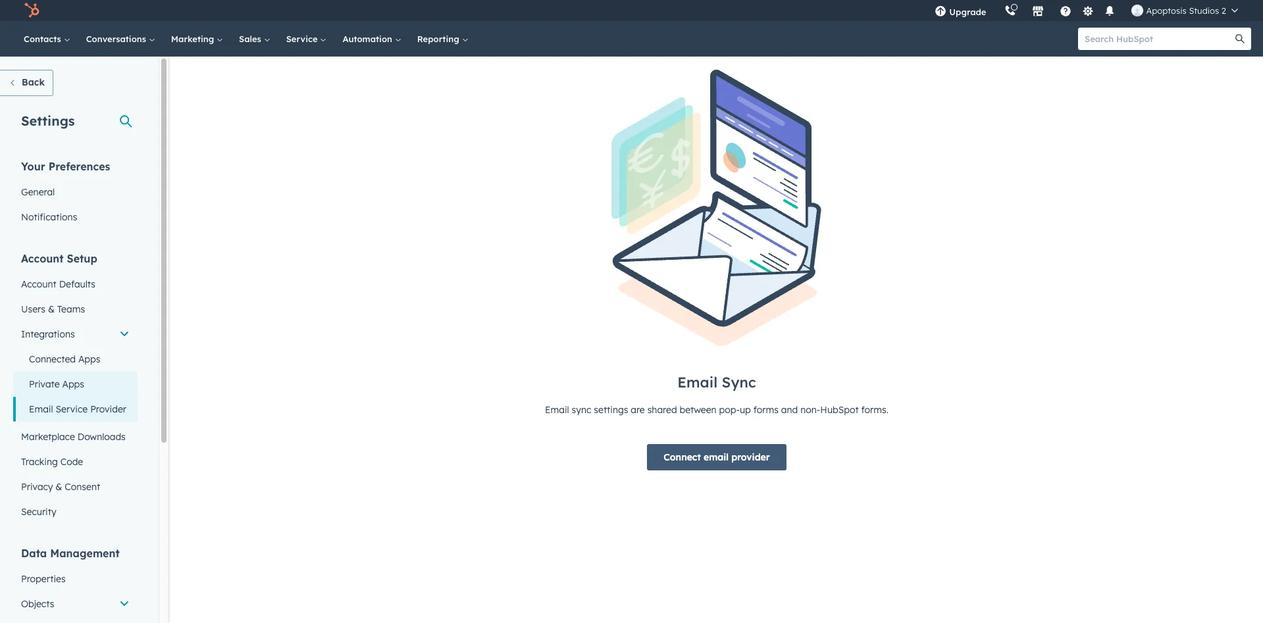 Task type: locate. For each thing, give the bounding box(es) containing it.
data
[[21, 547, 47, 560]]

service right sales link
[[286, 34, 320, 44]]

apps inside the connected apps 'link'
[[78, 353, 100, 365]]

users & teams link
[[13, 297, 138, 322]]

1 vertical spatial service
[[56, 403, 88, 415]]

data management
[[21, 547, 120, 560]]

marketplace downloads
[[21, 431, 126, 443]]

service inside account setup element
[[56, 403, 88, 415]]

email for email sync settings are shared between pop-up forms and non-hubspot forms.
[[545, 404, 569, 416]]

upgrade image
[[935, 6, 947, 18]]

general link
[[13, 180, 138, 205]]

security link
[[13, 500, 138, 525]]

objects button
[[13, 592, 138, 617]]

& right privacy
[[55, 481, 62, 493]]

automation
[[343, 34, 395, 44]]

account inside "link"
[[21, 278, 56, 290]]

tracking code link
[[13, 450, 138, 475]]

apps down integrations button
[[78, 353, 100, 365]]

service link
[[278, 21, 335, 57]]

and
[[781, 404, 798, 416]]

& for users
[[48, 303, 55, 315]]

code
[[60, 456, 83, 468]]

defaults
[[59, 278, 95, 290]]

users
[[21, 303, 45, 315]]

automation link
[[335, 21, 409, 57]]

account setup
[[21, 252, 97, 265]]

forms.
[[861, 404, 888, 416]]

studios
[[1189, 5, 1219, 16]]

email left sync
[[545, 404, 569, 416]]

properties
[[21, 573, 66, 585]]

0 horizontal spatial &
[[48, 303, 55, 315]]

email
[[704, 451, 729, 463]]

pop-
[[719, 404, 740, 416]]

objects
[[21, 598, 54, 610]]

email
[[677, 373, 717, 391], [29, 403, 53, 415], [545, 404, 569, 416]]

account up users at the left of page
[[21, 278, 56, 290]]

notifications link
[[13, 205, 138, 230]]

settings image
[[1082, 6, 1094, 17]]

downloads
[[77, 431, 126, 443]]

forms
[[753, 404, 779, 416]]

your
[[21, 160, 45, 173]]

apps
[[78, 353, 100, 365], [62, 378, 84, 390]]

upgrade
[[949, 7, 986, 17]]

private apps
[[29, 378, 84, 390]]

account
[[21, 252, 64, 265], [21, 278, 56, 290]]

service down 'private apps' link at left bottom
[[56, 403, 88, 415]]

email sync settings are shared between pop-up forms and non-hubspot forms.
[[545, 404, 888, 416]]

& right users at the left of page
[[48, 303, 55, 315]]

email inside email service provider link
[[29, 403, 53, 415]]

2 horizontal spatial email
[[677, 373, 717, 391]]

notifications
[[21, 211, 77, 223]]

menu
[[926, 0, 1247, 21]]

0 horizontal spatial email
[[29, 403, 53, 415]]

apps inside 'private apps' link
[[62, 378, 84, 390]]

account defaults link
[[13, 272, 138, 297]]

2 account from the top
[[21, 278, 56, 290]]

apps for connected apps
[[78, 353, 100, 365]]

email for email service provider
[[29, 403, 53, 415]]

integrations
[[21, 328, 75, 340]]

settings
[[594, 404, 628, 416]]

account up account defaults
[[21, 252, 64, 265]]

calling icon image
[[1005, 5, 1017, 17]]

email up the between
[[677, 373, 717, 391]]

0 vertical spatial service
[[286, 34, 320, 44]]

1 account from the top
[[21, 252, 64, 265]]

0 vertical spatial &
[[48, 303, 55, 315]]

your preferences
[[21, 160, 110, 173]]

1 vertical spatial apps
[[62, 378, 84, 390]]

sync
[[572, 404, 591, 416]]

1 vertical spatial &
[[55, 481, 62, 493]]

1 horizontal spatial email
[[545, 404, 569, 416]]

preferences
[[49, 160, 110, 173]]

apoptosis studios 2 button
[[1124, 0, 1246, 21]]

privacy & consent link
[[13, 475, 138, 500]]

users & teams
[[21, 303, 85, 315]]

apps down the connected apps 'link'
[[62, 378, 84, 390]]

1 horizontal spatial &
[[55, 481, 62, 493]]

menu containing apoptosis studios 2
[[926, 0, 1247, 21]]

email down private
[[29, 403, 53, 415]]

1 vertical spatial account
[[21, 278, 56, 290]]

help button
[[1055, 0, 1077, 21]]

sales
[[239, 34, 264, 44]]

integrations button
[[13, 322, 138, 347]]

provider
[[731, 451, 770, 463]]

connect
[[664, 451, 701, 463]]

&
[[48, 303, 55, 315], [55, 481, 62, 493]]

account for account defaults
[[21, 278, 56, 290]]

2
[[1221, 5, 1226, 16]]

0 horizontal spatial service
[[56, 403, 88, 415]]

private apps link
[[13, 372, 138, 397]]

0 vertical spatial apps
[[78, 353, 100, 365]]

hubspot link
[[16, 3, 49, 18]]

menu item
[[995, 0, 998, 21]]

service
[[286, 34, 320, 44], [56, 403, 88, 415]]

0 vertical spatial account
[[21, 252, 64, 265]]

apoptosis studios 2
[[1146, 5, 1226, 16]]

settings
[[21, 113, 75, 129]]

marketplaces button
[[1024, 0, 1052, 21]]

marketplace
[[21, 431, 75, 443]]



Task type: describe. For each thing, give the bounding box(es) containing it.
data management element
[[13, 546, 138, 623]]

your preferences element
[[13, 159, 138, 230]]

connected apps link
[[13, 347, 138, 372]]

connected apps
[[29, 353, 100, 365]]

setup
[[67, 252, 97, 265]]

sales link
[[231, 21, 278, 57]]

properties link
[[13, 567, 138, 592]]

between
[[680, 404, 716, 416]]

email sync
[[677, 373, 756, 391]]

hubspot image
[[24, 3, 39, 18]]

marketing link
[[163, 21, 231, 57]]

teams
[[57, 303, 85, 315]]

account setup element
[[13, 251, 138, 525]]

Search HubSpot search field
[[1078, 28, 1239, 50]]

calling icon button
[[999, 2, 1022, 19]]

connected
[[29, 353, 76, 365]]

& for privacy
[[55, 481, 62, 493]]

email for email sync
[[677, 373, 717, 391]]

search image
[[1235, 34, 1245, 43]]

connect email provider button
[[647, 444, 786, 470]]

connect email provider
[[664, 451, 770, 463]]

help image
[[1060, 6, 1072, 18]]

are
[[631, 404, 645, 416]]

contacts
[[24, 34, 64, 44]]

tara schultz image
[[1132, 5, 1144, 16]]

up
[[740, 404, 751, 416]]

security
[[21, 506, 56, 518]]

conversations link
[[78, 21, 163, 57]]

settings link
[[1080, 4, 1096, 17]]

1 horizontal spatial service
[[286, 34, 320, 44]]

apps for private apps
[[62, 378, 84, 390]]

tracking
[[21, 456, 58, 468]]

general
[[21, 186, 55, 198]]

contacts link
[[16, 21, 78, 57]]

private
[[29, 378, 60, 390]]

marketplace downloads link
[[13, 425, 138, 450]]

email service provider link
[[13, 397, 138, 422]]

back
[[22, 76, 45, 88]]

marketplaces image
[[1032, 6, 1044, 18]]

privacy & consent
[[21, 481, 100, 493]]

provider
[[90, 403, 126, 415]]

back link
[[0, 70, 53, 96]]

marketing
[[171, 34, 217, 44]]

non-
[[800, 404, 820, 416]]

search button
[[1229, 28, 1251, 50]]

apoptosis
[[1146, 5, 1187, 16]]

reporting
[[417, 34, 462, 44]]

notifications button
[[1099, 0, 1121, 21]]

management
[[50, 547, 120, 560]]

consent
[[65, 481, 100, 493]]

account for account setup
[[21, 252, 64, 265]]

sync
[[722, 373, 756, 391]]

notifications image
[[1104, 6, 1116, 18]]

conversations
[[86, 34, 149, 44]]

privacy
[[21, 481, 53, 493]]

tracking code
[[21, 456, 83, 468]]

email service provider
[[29, 403, 126, 415]]

account defaults
[[21, 278, 95, 290]]

hubspot
[[820, 404, 859, 416]]

reporting link
[[409, 21, 476, 57]]

shared
[[647, 404, 677, 416]]



Task type: vqa. For each thing, say whether or not it's contained in the screenshot.
THE NOTIFICATIONS
yes



